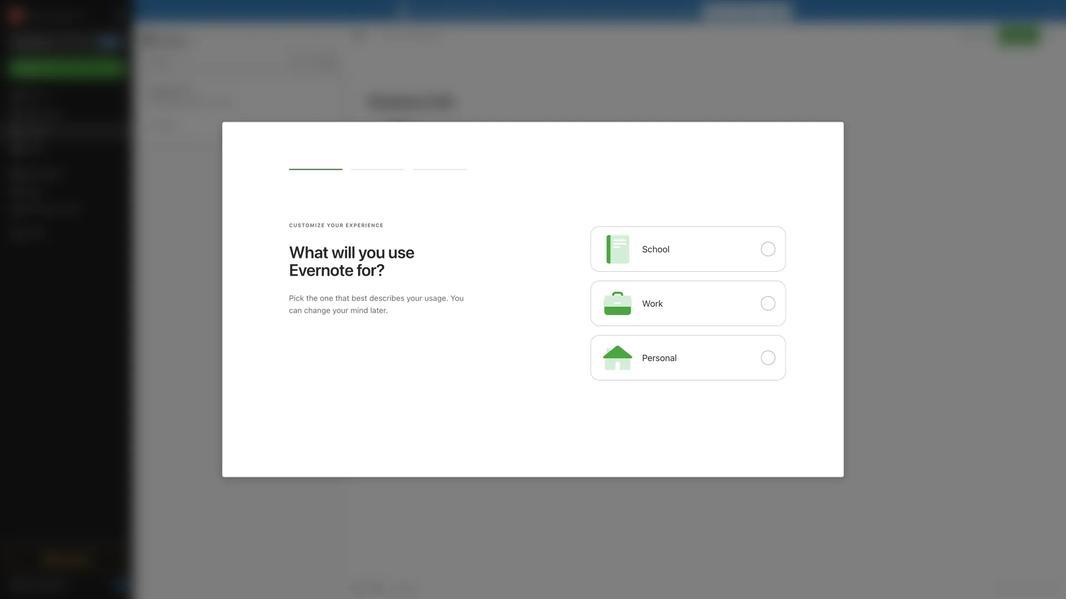 Task type: locate. For each thing, give the bounding box(es) containing it.
one
[[320, 294, 333, 303]]

shared
[[24, 205, 50, 214]]

shortcuts
[[25, 109, 60, 118]]

all
[[580, 6, 588, 16]]

days
[[768, 6, 785, 16]]

free
[[732, 6, 747, 16]]

personal down work
[[642, 353, 677, 363]]

use
[[388, 242, 414, 262]]

your
[[327, 223, 344, 229]]

upgrade button
[[7, 549, 127, 571]]

share button
[[999, 27, 1040, 44]]

personal button
[[591, 335, 786, 381]]

shared with me
[[24, 205, 80, 214]]

evernote
[[431, 6, 464, 16], [289, 260, 353, 280]]

best
[[352, 294, 367, 303]]

change
[[304, 306, 331, 315]]

you down experience
[[358, 242, 385, 262]]

0 horizontal spatial notes
[[24, 127, 46, 136]]

notebook
[[409, 31, 442, 39]]

1 vertical spatial personal
[[642, 353, 677, 363]]

personal
[[466, 6, 497, 16], [642, 353, 677, 363]]

0 vertical spatial personal
[[466, 6, 497, 16]]

notes inside tree
[[24, 127, 46, 136]]

get it free for 7 days button
[[703, 4, 792, 18]]

mind
[[351, 306, 368, 315]]

try
[[417, 6, 429, 16]]

your right all in the top of the page
[[590, 6, 606, 16]]

customize
[[289, 223, 325, 229]]

Search text field
[[14, 32, 119, 52]]

0 horizontal spatial you
[[358, 242, 385, 262]]

1 horizontal spatial evernote
[[431, 6, 464, 16]]

pick the one that best describes your usage. you can change your mind later.
[[289, 294, 464, 315]]

evernote right try
[[431, 6, 464, 16]]

2 horizontal spatial your
[[590, 6, 606, 16]]

your down that
[[333, 306, 348, 315]]

shortcuts button
[[0, 105, 133, 123]]

2 vertical spatial your
[[333, 306, 348, 315]]

notes
[[157, 33, 188, 46], [24, 127, 46, 136]]

notes inside note list element
[[157, 33, 188, 46]]

grocery
[[148, 86, 177, 95]]

your left usage.
[[407, 294, 422, 303]]

tasks
[[24, 145, 45, 154]]

1 vertical spatial evernote
[[289, 260, 353, 280]]

tree
[[0, 87, 133, 539]]

1 horizontal spatial notes
[[157, 33, 188, 46]]

Note Editor text field
[[345, 76, 1066, 577]]

for left 7
[[749, 6, 759, 16]]

first
[[393, 31, 407, 39]]

notebooks link
[[0, 165, 133, 183]]

1 for from the left
[[499, 6, 510, 16]]

customize your experience
[[289, 223, 384, 229]]

1 horizontal spatial personal
[[642, 353, 677, 363]]

0 vertical spatial you
[[978, 31, 990, 40]]

personal left the free:
[[466, 6, 497, 16]]

7
[[761, 6, 766, 16]]

1 vertical spatial your
[[407, 294, 422, 303]]

shared with me link
[[0, 200, 133, 218]]

get
[[709, 6, 723, 16]]

you right only
[[978, 31, 990, 40]]

first notebook button
[[379, 28, 446, 43]]

0 horizontal spatial evernote
[[289, 260, 353, 280]]

cancel
[[640, 6, 664, 16]]

me
[[69, 205, 80, 214]]

home link
[[0, 87, 133, 105]]

can
[[289, 306, 302, 315]]

0 vertical spatial notes
[[157, 33, 188, 46]]

evernote inside what will you use evernote for?
[[289, 260, 353, 280]]

cheese
[[207, 97, 235, 107]]

you
[[978, 31, 990, 40], [358, 242, 385, 262]]

for left the free:
[[499, 6, 510, 16]]

1 horizontal spatial for
[[749, 6, 759, 16]]

0 horizontal spatial for
[[499, 6, 510, 16]]

home
[[24, 91, 46, 101]]

trash
[[24, 229, 44, 238]]

upgrade
[[57, 555, 90, 564]]

only
[[961, 31, 976, 40]]

notes link
[[0, 123, 133, 140]]

pick
[[289, 294, 304, 303]]

for for free:
[[499, 6, 510, 16]]

1 vertical spatial notes
[[24, 127, 46, 136]]

all
[[997, 584, 1005, 593]]

your
[[590, 6, 606, 16], [407, 294, 422, 303], [333, 306, 348, 315]]

for
[[499, 6, 510, 16], [749, 6, 759, 16]]

you inside what will you use evernote for?
[[358, 242, 385, 262]]

None search field
[[14, 32, 119, 52]]

tasks button
[[0, 140, 133, 158]]

across
[[554, 6, 578, 16]]

evernote up one
[[289, 260, 353, 280]]

for inside button
[[749, 6, 759, 16]]

add tag image
[[370, 582, 384, 595]]

school button
[[591, 226, 786, 272]]

notebooks
[[25, 169, 64, 178]]

all changes saved
[[997, 584, 1057, 593]]

1
[[147, 57, 150, 66]]

1 vertical spatial you
[[358, 242, 385, 262]]

0 vertical spatial evernote
[[431, 6, 464, 16]]

with
[[52, 205, 67, 214]]

1 note
[[147, 57, 168, 66]]

will
[[332, 242, 355, 262]]

notes up tasks
[[24, 127, 46, 136]]

personal inside button
[[642, 353, 677, 363]]

notes up "note"
[[157, 33, 188, 46]]

experience
[[346, 223, 384, 229]]

1 horizontal spatial you
[[978, 31, 990, 40]]

2 for from the left
[[749, 6, 759, 16]]

anytime.
[[667, 6, 697, 16]]

free:
[[512, 6, 530, 16]]



Task type: describe. For each thing, give the bounding box(es) containing it.
0 horizontal spatial personal
[[466, 6, 497, 16]]

it
[[725, 6, 730, 16]]

tags button
[[0, 183, 133, 200]]

only you
[[961, 31, 990, 40]]

eggs
[[164, 97, 182, 107]]

new
[[24, 64, 40, 73]]

try evernote personal for free: sync across all your devices. cancel anytime.
[[417, 6, 697, 16]]

settings image
[[113, 9, 127, 22]]

1 horizontal spatial your
[[407, 294, 422, 303]]

devices.
[[608, 6, 638, 16]]

tags
[[25, 187, 42, 196]]

new button
[[7, 58, 127, 78]]

the
[[306, 294, 318, 303]]

tree containing home
[[0, 87, 133, 539]]

changes
[[1007, 584, 1036, 593]]

that
[[335, 294, 350, 303]]

note window element
[[345, 22, 1066, 600]]

expand notebooks image
[[3, 169, 12, 178]]

work button
[[591, 281, 786, 326]]

you
[[451, 294, 464, 303]]

0 vertical spatial your
[[590, 6, 606, 16]]

grocery list
[[148, 86, 193, 95]]

describes
[[369, 294, 405, 303]]

saved
[[1038, 584, 1057, 593]]

sugar
[[184, 97, 205, 107]]

note list element
[[133, 22, 345, 600]]

school
[[642, 244, 670, 255]]

note
[[152, 57, 168, 66]]

trash link
[[0, 225, 133, 243]]

first notebook
[[393, 31, 442, 39]]

list
[[179, 86, 193, 95]]

milk
[[148, 97, 162, 107]]

sync
[[534, 6, 552, 16]]

get it free for 7 days
[[709, 6, 785, 16]]

for for 7
[[749, 6, 759, 16]]

expand note image
[[353, 29, 366, 42]]

usage.
[[425, 294, 448, 303]]

yesterday
[[148, 121, 179, 129]]

you inside note window element
[[978, 31, 990, 40]]

what
[[289, 242, 328, 262]]

add a reminder image
[[352, 582, 365, 595]]

milk eggs sugar cheese
[[148, 97, 235, 107]]

0 horizontal spatial your
[[333, 306, 348, 315]]

what will you use evernote for?
[[289, 242, 414, 280]]

work
[[642, 298, 663, 309]]

for?
[[357, 260, 385, 280]]

later.
[[370, 306, 388, 315]]

share
[[1008, 31, 1030, 40]]



Task type: vqa. For each thing, say whether or not it's contained in the screenshot.
third CELL
no



